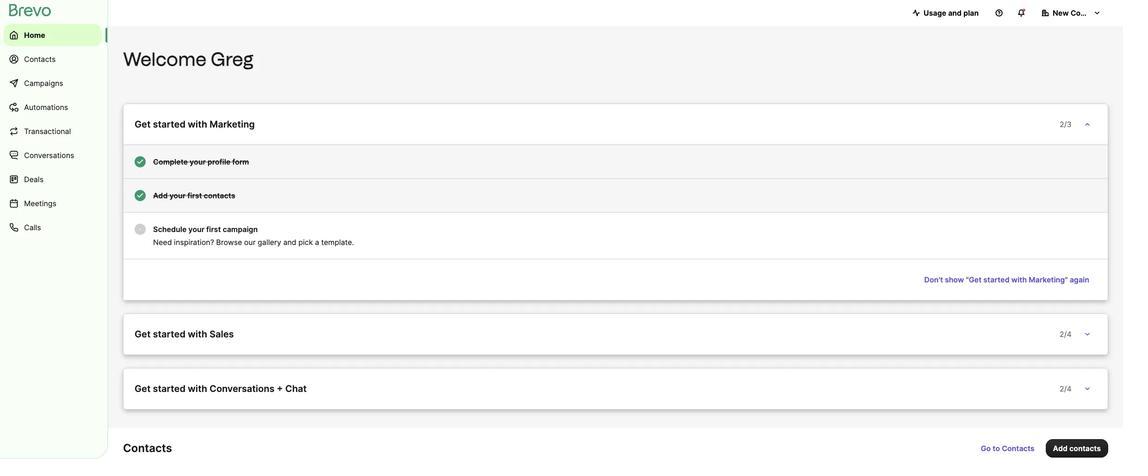Task type: locate. For each thing, give the bounding box(es) containing it.
2 / 4 for get started with sales
[[1060, 330, 1072, 339]]

/ for get started with sales
[[1065, 330, 1067, 339]]

your down complete
[[170, 191, 186, 200]]

1 vertical spatial conversations
[[210, 384, 275, 395]]

1 2 / 4 from the top
[[1060, 330, 1072, 339]]

a
[[315, 238, 319, 247]]

2 2 / 4 from the top
[[1060, 385, 1072, 394]]

2 for get started with sales
[[1060, 330, 1065, 339]]

with for marketing
[[188, 119, 207, 130]]

3
[[1067, 120, 1072, 129]]

2 vertical spatial /
[[1065, 385, 1067, 394]]

first down 'complete your profile form'
[[188, 191, 202, 200]]

marketing"
[[1029, 275, 1069, 285]]

with inside button
[[1012, 275, 1028, 285]]

with for sales
[[188, 329, 207, 340]]

your up inspiration?
[[189, 225, 205, 234]]

and left pick
[[283, 238, 297, 247]]

first up browse
[[206, 225, 221, 234]]

template.
[[321, 238, 354, 247]]

complete your profile form
[[153, 157, 249, 167]]

first for campaign
[[206, 225, 221, 234]]

conversations inside conversations link
[[24, 151, 74, 160]]

add inside button
[[1054, 444, 1068, 454]]

2 2 from the top
[[1060, 330, 1065, 339]]

your inside the complete your profile form link
[[190, 157, 206, 167]]

contacts
[[24, 55, 56, 64], [123, 442, 172, 455], [1002, 444, 1035, 454]]

1 4 from the top
[[1067, 330, 1072, 339]]

your
[[190, 157, 206, 167], [170, 191, 186, 200], [189, 225, 205, 234]]

campaigns
[[24, 79, 63, 88]]

and inside button
[[949, 8, 962, 18]]

deals
[[24, 175, 44, 184]]

1 vertical spatial 2
[[1060, 330, 1065, 339]]

1 / from the top
[[1065, 120, 1067, 129]]

0 vertical spatial first
[[188, 191, 202, 200]]

1 vertical spatial /
[[1065, 330, 1067, 339]]

0 vertical spatial conversations
[[24, 151, 74, 160]]

2 / 4
[[1060, 330, 1072, 339], [1060, 385, 1072, 394]]

4 for get started with sales
[[1067, 330, 1072, 339]]

0 vertical spatial get
[[135, 119, 151, 130]]

started for get started with conversations + chat
[[153, 384, 186, 395]]

add for add your first contacts
[[153, 191, 168, 200]]

0 vertical spatial 4
[[1067, 330, 1072, 339]]

first for contacts
[[188, 191, 202, 200]]

4
[[1067, 330, 1072, 339], [1067, 385, 1072, 394]]

2 vertical spatial your
[[189, 225, 205, 234]]

transactional link
[[4, 120, 102, 143]]

1 horizontal spatial add
[[1054, 444, 1068, 454]]

2 4 from the top
[[1067, 385, 1072, 394]]

0 horizontal spatial first
[[188, 191, 202, 200]]

1 2 from the top
[[1060, 120, 1065, 129]]

0 vertical spatial 2 / 4
[[1060, 330, 1072, 339]]

0 vertical spatial add
[[153, 191, 168, 200]]

2 get from the top
[[135, 329, 151, 340]]

1 vertical spatial and
[[283, 238, 297, 247]]

"get
[[966, 275, 982, 285]]

transactional
[[24, 127, 71, 136]]

1 vertical spatial first
[[206, 225, 221, 234]]

add contacts button
[[1046, 440, 1109, 458]]

our
[[244, 238, 256, 247]]

0 vertical spatial and
[[949, 8, 962, 18]]

don't show "get started with marketing" again button
[[917, 271, 1097, 289]]

get for get started with sales
[[135, 329, 151, 340]]

conversations
[[24, 151, 74, 160], [210, 384, 275, 395]]

0 vertical spatial /
[[1065, 120, 1067, 129]]

1 vertical spatial add
[[1054, 444, 1068, 454]]

0 horizontal spatial add
[[153, 191, 168, 200]]

contacts
[[204, 191, 235, 200], [1070, 444, 1102, 454]]

profile
[[208, 157, 231, 167]]

1 get from the top
[[135, 119, 151, 130]]

0 horizontal spatial conversations
[[24, 151, 74, 160]]

add
[[153, 191, 168, 200], [1054, 444, 1068, 454]]

1 vertical spatial 2 / 4
[[1060, 385, 1072, 394]]

/ for get started with conversations + chat
[[1065, 385, 1067, 394]]

started
[[153, 119, 186, 130], [984, 275, 1010, 285], [153, 329, 186, 340], [153, 384, 186, 395]]

1 vertical spatial 4
[[1067, 385, 1072, 394]]

0 horizontal spatial and
[[283, 238, 297, 247]]

1 vertical spatial contacts
[[1070, 444, 1102, 454]]

go
[[981, 444, 992, 454]]

complete your profile form link
[[123, 145, 1109, 179]]

go to contacts button
[[974, 440, 1043, 458]]

2 / from the top
[[1065, 330, 1067, 339]]

contacts link
[[4, 48, 102, 70]]

browse
[[216, 238, 242, 247]]

conversations left + at the bottom left of page
[[210, 384, 275, 395]]

and left the plan
[[949, 8, 962, 18]]

deals link
[[4, 168, 102, 191]]

sales
[[210, 329, 234, 340]]

2 for get started with marketing
[[1060, 120, 1065, 129]]

1 horizontal spatial and
[[949, 8, 962, 18]]

first
[[188, 191, 202, 200], [206, 225, 221, 234]]

calls
[[24, 223, 41, 232]]

get started with marketing
[[135, 119, 255, 130]]

1 horizontal spatial first
[[206, 225, 221, 234]]

show
[[945, 275, 965, 285]]

home link
[[4, 24, 102, 46]]

your left profile
[[190, 157, 206, 167]]

1 horizontal spatial contacts
[[1070, 444, 1102, 454]]

inspiration?
[[174, 238, 214, 247]]

1 vertical spatial get
[[135, 329, 151, 340]]

add contacts
[[1054, 444, 1102, 454]]

/
[[1065, 120, 1067, 129], [1065, 330, 1067, 339], [1065, 385, 1067, 394]]

plan
[[964, 8, 979, 18]]

new company
[[1053, 8, 1105, 18]]

your for add
[[170, 191, 186, 200]]

your inside schedule your first campaign need inspiration? browse our gallery and pick a template.
[[189, 225, 205, 234]]

don't
[[925, 275, 944, 285]]

contacts inside button
[[1002, 444, 1035, 454]]

3 get from the top
[[135, 384, 151, 395]]

add your first contacts
[[153, 191, 235, 200]]

0 vertical spatial contacts
[[204, 191, 235, 200]]

form
[[232, 157, 249, 167]]

2 / 3
[[1060, 120, 1072, 129]]

your for complete
[[190, 157, 206, 167]]

chat
[[285, 384, 307, 395]]

schedule
[[153, 225, 187, 234]]

campaigns link
[[4, 72, 102, 94]]

first inside schedule your first campaign need inspiration? browse our gallery and pick a template.
[[206, 225, 221, 234]]

0 vertical spatial your
[[190, 157, 206, 167]]

2 horizontal spatial contacts
[[1002, 444, 1035, 454]]

0 horizontal spatial contacts
[[204, 191, 235, 200]]

and
[[949, 8, 962, 18], [283, 238, 297, 247]]

started for get started with sales
[[153, 329, 186, 340]]

to
[[993, 444, 1001, 454]]

3 / from the top
[[1065, 385, 1067, 394]]

with for conversations
[[188, 384, 207, 395]]

3 2 from the top
[[1060, 385, 1065, 394]]

get
[[135, 119, 151, 130], [135, 329, 151, 340], [135, 384, 151, 395]]

2 vertical spatial get
[[135, 384, 151, 395]]

conversations down transactional
[[24, 151, 74, 160]]

2 vertical spatial 2
[[1060, 385, 1065, 394]]

your inside add your first contacts link
[[170, 191, 186, 200]]

0 vertical spatial 2
[[1060, 120, 1065, 129]]

2
[[1060, 120, 1065, 129], [1060, 330, 1065, 339], [1060, 385, 1065, 394]]

don't show "get started with marketing" again
[[925, 275, 1090, 285]]

need
[[153, 238, 172, 247]]

with
[[188, 119, 207, 130], [1012, 275, 1028, 285], [188, 329, 207, 340], [188, 384, 207, 395]]

1 vertical spatial your
[[170, 191, 186, 200]]

complete
[[153, 157, 188, 167]]



Task type: describe. For each thing, give the bounding box(es) containing it.
0 horizontal spatial contacts
[[24, 55, 56, 64]]

calls link
[[4, 217, 102, 239]]

contacts inside button
[[1070, 444, 1102, 454]]

marketing
[[210, 119, 255, 130]]

again
[[1070, 275, 1090, 285]]

4 for get started with conversations + chat
[[1067, 385, 1072, 394]]

new
[[1053, 8, 1069, 18]]

automations
[[24, 103, 68, 112]]

meetings link
[[4, 193, 102, 215]]

new company button
[[1035, 4, 1109, 22]]

campaign
[[223, 225, 258, 234]]

2 for get started with conversations + chat
[[1060, 385, 1065, 394]]

2 / 4 for get started with conversations + chat
[[1060, 385, 1072, 394]]

and inside schedule your first campaign need inspiration? browse our gallery and pick a template.
[[283, 238, 297, 247]]

pick
[[299, 238, 313, 247]]

welcome greg
[[123, 48, 254, 70]]

1 horizontal spatial contacts
[[123, 442, 172, 455]]

add your first contacts link
[[123, 179, 1109, 213]]

started for get started with marketing
[[153, 119, 186, 130]]

usage and plan
[[924, 8, 979, 18]]

usage
[[924, 8, 947, 18]]

your for schedule
[[189, 225, 205, 234]]

welcome
[[123, 48, 207, 70]]

started inside button
[[984, 275, 1010, 285]]

/ for get started with marketing
[[1065, 120, 1067, 129]]

automations link
[[4, 96, 102, 118]]

+
[[277, 384, 283, 395]]

go to contacts
[[981, 444, 1035, 454]]

get for get started with marketing
[[135, 119, 151, 130]]

schedule your first campaign need inspiration? browse our gallery and pick a template.
[[153, 225, 354, 247]]

home
[[24, 31, 45, 40]]

get started with conversations + chat
[[135, 384, 307, 395]]

company
[[1071, 8, 1105, 18]]

usage and plan button
[[906, 4, 987, 22]]

get started with sales
[[135, 329, 234, 340]]

1 horizontal spatial conversations
[[210, 384, 275, 395]]

add for add contacts
[[1054, 444, 1068, 454]]

meetings
[[24, 199, 56, 208]]

greg
[[211, 48, 254, 70]]

conversations link
[[4, 144, 102, 167]]

gallery
[[258, 238, 281, 247]]

get for get started with conversations + chat
[[135, 384, 151, 395]]



Task type: vqa. For each thing, say whether or not it's contained in the screenshot.
the message inside Send a message after a contact performs a specific action on your website.
no



